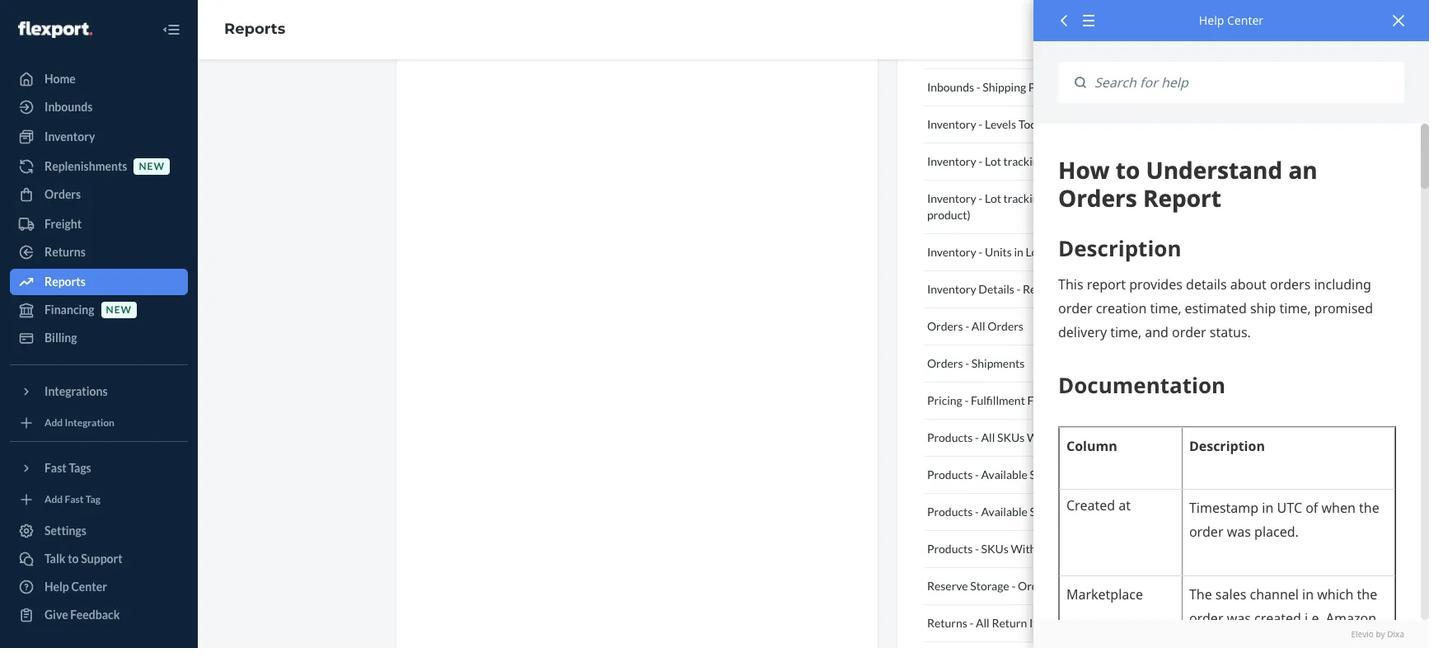 Task type: locate. For each thing, give the bounding box(es) containing it.
fast tags
[[45, 461, 91, 475]]

reports
[[224, 20, 285, 38], [45, 275, 86, 289]]

- for orders - all orders
[[966, 319, 970, 333]]

1 vertical spatial returns
[[927, 616, 968, 630]]

1 vertical spatial fefo
[[1068, 191, 1097, 205]]

inventory for inventory - units in long term storage
[[927, 245, 977, 259]]

1 horizontal spatial new
[[139, 160, 165, 173]]

1 horizontal spatial help
[[1199, 12, 1225, 28]]

orders for orders
[[45, 187, 81, 201]]

1 horizontal spatial reports link
[[224, 20, 285, 38]]

- for orders - shipments
[[966, 356, 970, 370]]

products - skus with linked aliases
[[927, 542, 1110, 556]]

inventory - units in long term storage
[[927, 245, 1120, 259]]

lot
[[985, 154, 1002, 168], [985, 191, 1002, 205]]

skus down pricing - fulfillment fees for skus
[[998, 430, 1025, 444]]

all for orders
[[972, 319, 986, 333]]

- left packages
[[977, 43, 981, 57]]

elevio
[[1352, 628, 1374, 640]]

inventory - units in long term storage button
[[924, 234, 1193, 271]]

fast
[[45, 461, 67, 475], [65, 493, 84, 506]]

0 horizontal spatial help center
[[45, 580, 107, 594]]

add inside add integration link
[[45, 417, 63, 429]]

tracking down today at the top right
[[1004, 154, 1045, 168]]

inventory up orders - all orders
[[927, 282, 977, 296]]

0 horizontal spatial reports
[[45, 275, 86, 289]]

tracking inside inventory - lot tracking and fefo (single product)
[[1004, 191, 1045, 205]]

tracking inside button
[[1004, 154, 1045, 168]]

orders - all orders
[[927, 319, 1024, 333]]

skus down the products - available skus with alias counts
[[1030, 505, 1058, 519]]

0 vertical spatial add
[[45, 417, 63, 429]]

center up search 'search field'
[[1228, 12, 1264, 28]]

inventory for inventory - lot tracking and fefo (all products)
[[927, 154, 977, 168]]

1 horizontal spatial returns
[[927, 616, 968, 630]]

returns - all return items by skus button
[[924, 605, 1193, 642]]

with down fees
[[1027, 430, 1053, 444]]

0 horizontal spatial returns
[[45, 245, 86, 259]]

1 horizontal spatial center
[[1228, 12, 1264, 28]]

inventory inside the inventory - levels today "button"
[[927, 117, 977, 131]]

- right 'pricing'
[[965, 393, 969, 407]]

products - skus with linked aliases button
[[924, 531, 1193, 568]]

alias for products - all skus with alias counts
[[1055, 430, 1080, 444]]

- left 'units'
[[979, 245, 983, 259]]

details
[[979, 282, 1015, 296]]

- inside the products - available skus with alias counts button
[[975, 467, 979, 481]]

alias down pricing - fulfillment fees for skus button
[[1055, 430, 1080, 444]]

0 horizontal spatial by
[[1060, 616, 1073, 630]]

lot down inventory - levels today
[[985, 154, 1002, 168]]

lot for inventory - lot tracking and fefo (all products)
[[985, 154, 1002, 168]]

inbounds down the 'inbounds - packages' at the top
[[927, 80, 975, 94]]

- for products - available skus with no aliases
[[975, 505, 979, 519]]

1 tracking from the top
[[1004, 154, 1045, 168]]

integrations button
[[10, 378, 188, 405]]

fast left tags
[[45, 461, 67, 475]]

1 vertical spatial reserve
[[927, 579, 968, 593]]

tracking down inventory - lot tracking and fefo (all products) at the top right of page
[[1004, 191, 1045, 205]]

2 lot from the top
[[985, 191, 1002, 205]]

help center link
[[10, 574, 188, 600]]

and
[[1047, 154, 1066, 168], [1047, 191, 1066, 205]]

2 and from the top
[[1047, 191, 1066, 205]]

- inside the inventory - lot tracking and fefo (all products) button
[[979, 154, 983, 168]]

orders left the &
[[1018, 579, 1054, 593]]

inventory up the product)
[[927, 191, 977, 205]]

inventory - lot tracking and fefo (single product)
[[927, 191, 1132, 222]]

reports link
[[224, 20, 285, 38], [10, 269, 188, 295]]

0 vertical spatial tracking
[[1004, 154, 1045, 168]]

add
[[45, 417, 63, 429], [45, 493, 63, 506]]

home
[[45, 72, 76, 86]]

1 vertical spatial help center
[[45, 580, 107, 594]]

-
[[977, 43, 981, 57], [977, 80, 981, 94], [979, 117, 983, 131], [979, 154, 983, 168], [979, 191, 983, 205], [979, 245, 983, 259], [1017, 282, 1021, 296], [966, 319, 970, 333], [966, 356, 970, 370], [965, 393, 969, 407], [975, 430, 979, 444], [975, 467, 979, 481], [975, 505, 979, 519], [975, 542, 979, 556], [1012, 579, 1016, 593], [970, 616, 974, 630]]

0 vertical spatial fefo
[[1068, 154, 1097, 168]]

1 horizontal spatial help center
[[1199, 12, 1264, 28]]

2 vertical spatial inbounds
[[45, 100, 93, 114]]

- inside inbounds - shipping plan reconciliation "button"
[[977, 80, 981, 94]]

fefo for (all
[[1068, 154, 1097, 168]]

aliases
[[1105, 505, 1141, 519], [1075, 542, 1110, 556]]

available for products - available skus with alias counts
[[982, 467, 1028, 481]]

0 vertical spatial inbounds
[[927, 43, 975, 57]]

1 lot from the top
[[985, 154, 1002, 168]]

with down products - all skus with alias counts button
[[1060, 467, 1085, 481]]

inventory for inventory - lot tracking and fefo (single product)
[[927, 191, 977, 205]]

elevio by dixa
[[1352, 628, 1405, 640]]

all left return
[[976, 616, 990, 630]]

dixa
[[1388, 628, 1405, 640]]

and inside inventory - lot tracking and fefo (single product)
[[1047, 191, 1066, 205]]

orders up orders - shipments
[[927, 319, 963, 333]]

aliases right linked
[[1075, 542, 1110, 556]]

1 vertical spatial counts
[[1114, 467, 1151, 481]]

1 horizontal spatial reports
[[224, 20, 285, 38]]

add fast tag link
[[10, 488, 188, 511]]

inventory inside inventory link
[[45, 129, 95, 143]]

returns down freight
[[45, 245, 86, 259]]

inventory - levels today
[[927, 117, 1049, 131]]

- right details
[[1017, 282, 1021, 296]]

- left levels
[[979, 117, 983, 131]]

Search search field
[[1087, 62, 1405, 103]]

1 add from the top
[[45, 417, 63, 429]]

1 vertical spatial inbounds
[[927, 80, 975, 94]]

products for products - available skus with alias counts
[[927, 467, 973, 481]]

new for replenishments
[[139, 160, 165, 173]]

with inside the products - available skus with alias counts button
[[1060, 467, 1085, 481]]

- left shipments
[[966, 356, 970, 370]]

- left return
[[970, 616, 974, 630]]

- up reserve storage - orders & transfers
[[975, 542, 979, 556]]

returns left return
[[927, 616, 968, 630]]

help up search 'search field'
[[1199, 12, 1225, 28]]

center down talk to support
[[71, 580, 107, 594]]

and down the inventory - levels today "button"
[[1047, 154, 1066, 168]]

add inside add fast tag 'link'
[[45, 493, 63, 506]]

fefo left (single
[[1068, 191, 1097, 205]]

inventory
[[927, 117, 977, 131], [45, 129, 95, 143], [927, 154, 977, 168], [927, 191, 977, 205], [927, 245, 977, 259], [927, 282, 977, 296]]

talk to support
[[45, 552, 123, 566]]

0 horizontal spatial alias
[[1055, 430, 1080, 444]]

add left integration
[[45, 417, 63, 429]]

available up products - skus with linked aliases
[[982, 505, 1028, 519]]

with inside products - all skus with alias counts button
[[1027, 430, 1053, 444]]

- for products - available skus with alias counts
[[975, 467, 979, 481]]

0 horizontal spatial reserve
[[927, 579, 968, 593]]

all down fulfillment
[[982, 430, 995, 444]]

0 vertical spatial help center
[[1199, 12, 1264, 28]]

1 vertical spatial available
[[982, 505, 1028, 519]]

0 vertical spatial fast
[[45, 461, 67, 475]]

1 vertical spatial storage
[[1066, 282, 1106, 296]]

and for (all
[[1047, 154, 1066, 168]]

1 available from the top
[[982, 467, 1028, 481]]

inventory down the product)
[[927, 245, 977, 259]]

0 vertical spatial alias
[[1055, 430, 1080, 444]]

orders link
[[10, 181, 188, 208]]

inventory inside inventory - lot tracking and fefo (single product)
[[927, 191, 977, 205]]

with inside products - skus with linked aliases button
[[1011, 542, 1037, 556]]

pricing
[[927, 393, 963, 407]]

feedback
[[70, 608, 120, 622]]

lot up 'units'
[[985, 191, 1002, 205]]

counts for products - available skus with alias counts
[[1114, 467, 1151, 481]]

add fast tag
[[45, 493, 101, 506]]

- inside the inventory - units in long term storage button
[[979, 245, 983, 259]]

lot inside button
[[985, 154, 1002, 168]]

add up settings
[[45, 493, 63, 506]]

0 vertical spatial returns
[[45, 245, 86, 259]]

pricing - fulfillment fees for skus button
[[924, 383, 1193, 420]]

inventory for inventory details - reserve storage
[[927, 282, 977, 296]]

- inside orders - all orders button
[[966, 319, 970, 333]]

inbounds inside "button"
[[927, 80, 975, 94]]

reserve up returns - all return items by skus
[[927, 579, 968, 593]]

by right items
[[1060, 616, 1073, 630]]

0 vertical spatial counts
[[1082, 430, 1118, 444]]

storage right term
[[1081, 245, 1120, 259]]

inventory left levels
[[927, 117, 977, 131]]

1 vertical spatial reports
[[45, 275, 86, 289]]

1 products from the top
[[927, 430, 973, 444]]

transfers
[[1067, 579, 1114, 593]]

- inside products - skus with linked aliases button
[[975, 542, 979, 556]]

shipments
[[972, 356, 1025, 370]]

inbounds for inbounds - shipping plan reconciliation
[[927, 80, 975, 94]]

elevio by dixa link
[[1059, 628, 1405, 640]]

orders for orders - shipments
[[927, 356, 963, 370]]

0 vertical spatial aliases
[[1105, 505, 1141, 519]]

new up the orders link
[[139, 160, 165, 173]]

- down fulfillment
[[975, 430, 979, 444]]

give feedback
[[45, 608, 120, 622]]

center
[[1228, 12, 1264, 28], [71, 580, 107, 594]]

billing
[[45, 331, 77, 345]]

available
[[982, 467, 1028, 481], [982, 505, 1028, 519]]

orders inside 'button'
[[927, 356, 963, 370]]

counts for products - all skus with alias counts
[[1082, 430, 1118, 444]]

inbounds
[[927, 43, 975, 57], [927, 80, 975, 94], [45, 100, 93, 114]]

help
[[1199, 12, 1225, 28], [45, 580, 69, 594]]

inbounds down the home at left
[[45, 100, 93, 114]]

close navigation image
[[162, 20, 181, 40]]

products for products - all skus with alias counts
[[927, 430, 973, 444]]

0 horizontal spatial center
[[71, 580, 107, 594]]

all up orders - shipments
[[972, 319, 986, 333]]

for
[[1053, 393, 1068, 407]]

integration
[[65, 417, 115, 429]]

0 vertical spatial available
[[982, 467, 1028, 481]]

0 vertical spatial new
[[139, 160, 165, 173]]

storage up return
[[971, 579, 1010, 593]]

aliases right no
[[1105, 505, 1141, 519]]

returns link
[[10, 239, 188, 265]]

0 vertical spatial reports link
[[224, 20, 285, 38]]

orders up freight
[[45, 187, 81, 201]]

inventory inside inventory details - reserve storage button
[[927, 282, 977, 296]]

lot inside inventory - lot tracking and fefo (single product)
[[985, 191, 1002, 205]]

help center
[[1199, 12, 1264, 28], [45, 580, 107, 594]]

products
[[927, 430, 973, 444], [927, 467, 973, 481], [927, 505, 973, 519], [927, 542, 973, 556]]

- inside the inventory - levels today "button"
[[979, 117, 983, 131]]

fefo inside inventory - lot tracking and fefo (single product)
[[1068, 191, 1097, 205]]

skus right for
[[1070, 393, 1098, 407]]

&
[[1056, 579, 1065, 593]]

- down inventory - levels today
[[979, 154, 983, 168]]

skus
[[1070, 393, 1098, 407], [998, 430, 1025, 444], [1030, 467, 1058, 481], [1030, 505, 1058, 519], [982, 542, 1009, 556], [1075, 616, 1102, 630]]

1 vertical spatial tracking
[[1004, 191, 1045, 205]]

lot for inventory - lot tracking and fefo (single product)
[[985, 191, 1002, 205]]

term
[[1053, 245, 1079, 259]]

help center down to
[[45, 580, 107, 594]]

skus down transfers
[[1075, 616, 1102, 630]]

products - all skus with alias counts
[[927, 430, 1118, 444]]

- inside inventory details - reserve storage button
[[1017, 282, 1021, 296]]

2 add from the top
[[45, 493, 63, 506]]

0 vertical spatial reserve
[[1023, 282, 1064, 296]]

orders - shipments button
[[924, 345, 1193, 383]]

4 products from the top
[[927, 542, 973, 556]]

0 vertical spatial all
[[972, 319, 986, 333]]

alias up no
[[1087, 467, 1112, 481]]

by inside button
[[1060, 616, 1073, 630]]

fefo left (all
[[1068, 154, 1097, 168]]

reserve
[[1023, 282, 1064, 296], [927, 579, 968, 593]]

1 vertical spatial new
[[106, 304, 132, 316]]

orders
[[45, 187, 81, 201], [927, 319, 963, 333], [988, 319, 1024, 333], [927, 356, 963, 370], [1018, 579, 1054, 593]]

0 horizontal spatial reports link
[[10, 269, 188, 295]]

- left 'shipping'
[[977, 80, 981, 94]]

fulfillment
[[971, 393, 1026, 407]]

available down 'products - all skus with alias counts'
[[982, 467, 1028, 481]]

1 and from the top
[[1047, 154, 1066, 168]]

1 vertical spatial lot
[[985, 191, 1002, 205]]

inventory link
[[10, 124, 188, 150]]

- inside inbounds - packages button
[[977, 43, 981, 57]]

- inside 'products - available skus with no aliases' button
[[975, 505, 979, 519]]

all for skus
[[982, 430, 995, 444]]

and down the inventory - lot tracking and fefo (all products) button at the top right of the page
[[1047, 191, 1066, 205]]

flexport logo image
[[18, 21, 92, 38]]

1 horizontal spatial alias
[[1087, 467, 1112, 481]]

- up products - skus with linked aliases
[[975, 505, 979, 519]]

inventory down inventory - levels today
[[927, 154, 977, 168]]

0 vertical spatial help
[[1199, 12, 1225, 28]]

tracking for (all
[[1004, 154, 1045, 168]]

2 tracking from the top
[[1004, 191, 1045, 205]]

1 fefo from the top
[[1068, 154, 1097, 168]]

new up billing link
[[106, 304, 132, 316]]

1 vertical spatial and
[[1047, 191, 1066, 205]]

with inside 'products - available skus with no aliases' button
[[1060, 505, 1085, 519]]

billing link
[[10, 325, 188, 351]]

orders - shipments
[[927, 356, 1025, 370]]

- inside orders - shipments 'button'
[[966, 356, 970, 370]]

storage
[[1081, 245, 1120, 259], [1066, 282, 1106, 296], [971, 579, 1010, 593]]

inbounds left packages
[[927, 43, 975, 57]]

1 vertical spatial alias
[[1087, 467, 1112, 481]]

products - available skus with alias counts
[[927, 467, 1151, 481]]

fefo inside button
[[1068, 154, 1097, 168]]

and for (single
[[1047, 191, 1066, 205]]

1 vertical spatial all
[[982, 430, 995, 444]]

inventory inside the inventory - lot tracking and fefo (all products) button
[[927, 154, 977, 168]]

talk to support button
[[10, 546, 188, 572]]

1 vertical spatial help
[[45, 580, 69, 594]]

add integration link
[[10, 411, 188, 434]]

and inside the inventory - lot tracking and fefo (all products) button
[[1047, 154, 1066, 168]]

- inside inventory - lot tracking and fefo (single product)
[[979, 191, 983, 205]]

2 vertical spatial all
[[976, 616, 990, 630]]

all inside button
[[972, 319, 986, 333]]

0 horizontal spatial new
[[106, 304, 132, 316]]

inbounds - shipping plan reconciliation button
[[924, 69, 1193, 106]]

give feedback button
[[10, 602, 188, 628]]

help up give
[[45, 580, 69, 594]]

levels
[[985, 117, 1017, 131]]

inbounds link
[[10, 94, 188, 120]]

returns inside button
[[927, 616, 968, 630]]

help center up search 'search field'
[[1199, 12, 1264, 28]]

2 available from the top
[[982, 505, 1028, 519]]

- up inventory - units in long term storage
[[979, 191, 983, 205]]

1 vertical spatial add
[[45, 493, 63, 506]]

- up returns - all return items by skus
[[1012, 579, 1016, 593]]

inventory inside the inventory - units in long term storage button
[[927, 245, 977, 259]]

fast left tag
[[65, 493, 84, 506]]

reserve down long
[[1023, 282, 1064, 296]]

1 vertical spatial aliases
[[1075, 542, 1110, 556]]

0 vertical spatial lot
[[985, 154, 1002, 168]]

storage down term
[[1066, 282, 1106, 296]]

1 vertical spatial fast
[[65, 493, 84, 506]]

0 vertical spatial and
[[1047, 154, 1066, 168]]

with left no
[[1060, 505, 1085, 519]]

with left linked
[[1011, 542, 1037, 556]]

orders up 'pricing'
[[927, 356, 963, 370]]

add for add integration
[[45, 417, 63, 429]]

1 vertical spatial reports link
[[10, 269, 188, 295]]

inventory up replenishments
[[45, 129, 95, 143]]

- inside returns - all return items by skus button
[[970, 616, 974, 630]]

2 products from the top
[[927, 467, 973, 481]]

1 horizontal spatial reserve
[[1023, 282, 1064, 296]]

- up orders - shipments
[[966, 319, 970, 333]]

pricing - fulfillment fees for skus
[[927, 393, 1098, 407]]

returns
[[45, 245, 86, 259], [927, 616, 968, 630]]

inbounds inside button
[[927, 43, 975, 57]]

skus up products - available skus with no aliases
[[1030, 467, 1058, 481]]

- inside products - all skus with alias counts button
[[975, 430, 979, 444]]

2 fefo from the top
[[1068, 191, 1097, 205]]

- down 'products - all skus with alias counts'
[[975, 467, 979, 481]]

counts
[[1082, 430, 1118, 444], [1114, 467, 1151, 481]]

inventory details - reserve storage button
[[924, 271, 1193, 308]]

fefo for (single
[[1068, 191, 1097, 205]]

3 products from the top
[[927, 505, 973, 519]]

fefo
[[1068, 154, 1097, 168], [1068, 191, 1097, 205]]

by left dixa
[[1376, 628, 1386, 640]]

- inside pricing - fulfillment fees for skus button
[[965, 393, 969, 407]]



Task type: vqa. For each thing, say whether or not it's contained in the screenshot.
following:
no



Task type: describe. For each thing, give the bounding box(es) containing it.
- for products - skus with linked aliases
[[975, 542, 979, 556]]

long
[[1026, 245, 1051, 259]]

integrations
[[45, 384, 108, 398]]

with for products - available skus with alias counts
[[1060, 467, 1085, 481]]

financing
[[45, 303, 94, 317]]

orders - all orders button
[[924, 308, 1193, 345]]

skus up reserve storage - orders & transfers
[[982, 542, 1009, 556]]

- for inbounds - packages
[[977, 43, 981, 57]]

tags
[[69, 461, 91, 475]]

1 vertical spatial center
[[71, 580, 107, 594]]

freight
[[45, 217, 82, 231]]

inbounds - packages button
[[924, 32, 1193, 69]]

- for returns - all return items by skus
[[970, 616, 974, 630]]

1 horizontal spatial by
[[1376, 628, 1386, 640]]

inbounds for inbounds - packages
[[927, 43, 975, 57]]

units
[[985, 245, 1012, 259]]

new for financing
[[106, 304, 132, 316]]

orders up shipments
[[988, 319, 1024, 333]]

alias for products - available skus with alias counts
[[1087, 467, 1112, 481]]

products for products - skus with linked aliases
[[927, 542, 973, 556]]

products)
[[1117, 154, 1166, 168]]

talk
[[45, 552, 66, 566]]

- for inbounds - shipping plan reconciliation
[[977, 80, 981, 94]]

tag
[[86, 493, 101, 506]]

reserve storage - orders & transfers
[[927, 579, 1114, 593]]

inventory for inventory
[[45, 129, 95, 143]]

products - available skus with alias counts button
[[924, 457, 1193, 494]]

fast inside fast tags dropdown button
[[45, 461, 67, 475]]

(single
[[1100, 191, 1132, 205]]

(all
[[1100, 154, 1115, 168]]

inventory for inventory - levels today
[[927, 117, 977, 131]]

fees
[[1028, 393, 1051, 407]]

inventory - lot tracking and fefo (single product) button
[[924, 181, 1193, 234]]

freight link
[[10, 211, 188, 237]]

fast inside add fast tag 'link'
[[65, 493, 84, 506]]

in
[[1015, 245, 1024, 259]]

reserve storage - orders & transfers button
[[924, 568, 1193, 605]]

return
[[992, 616, 1027, 630]]

with for products - all skus with alias counts
[[1027, 430, 1053, 444]]

today
[[1019, 117, 1049, 131]]

0 vertical spatial reports
[[224, 20, 285, 38]]

inventory - levels today button
[[924, 106, 1193, 143]]

home link
[[10, 66, 188, 92]]

no
[[1087, 505, 1103, 519]]

replenishments
[[45, 159, 127, 173]]

reconciliation
[[1053, 80, 1125, 94]]

settings link
[[10, 518, 188, 544]]

orders inside button
[[1018, 579, 1054, 593]]

products - available skus with no aliases
[[927, 505, 1141, 519]]

0 vertical spatial center
[[1228, 12, 1264, 28]]

available for products - available skus with no aliases
[[982, 505, 1028, 519]]

tracking for (single
[[1004, 191, 1045, 205]]

returns - all return items by skus
[[927, 616, 1102, 630]]

0 vertical spatial storage
[[1081, 245, 1120, 259]]

inbounds - packages
[[927, 43, 1030, 57]]

shipping
[[983, 80, 1027, 94]]

add integration
[[45, 417, 115, 429]]

returns for returns
[[45, 245, 86, 259]]

add for add fast tag
[[45, 493, 63, 506]]

inventory - lot tracking and fefo (all products)
[[927, 154, 1166, 168]]

inventory details - reserve storage
[[927, 282, 1106, 296]]

inventory - lot tracking and fefo (all products) button
[[924, 143, 1193, 181]]

- for inventory - lot tracking and fefo (single product)
[[979, 191, 983, 205]]

linked
[[1039, 542, 1072, 556]]

- for products - all skus with alias counts
[[975, 430, 979, 444]]

returns for returns - all return items by skus
[[927, 616, 968, 630]]

product)
[[927, 208, 971, 222]]

products - all skus with alias counts button
[[924, 420, 1193, 457]]

0 horizontal spatial help
[[45, 580, 69, 594]]

2 vertical spatial storage
[[971, 579, 1010, 593]]

packages
[[983, 43, 1030, 57]]

to
[[68, 552, 79, 566]]

products for products - available skus with no aliases
[[927, 505, 973, 519]]

with for products - available skus with no aliases
[[1060, 505, 1085, 519]]

products - available skus with no aliases button
[[924, 494, 1193, 531]]

- for inventory - units in long term storage
[[979, 245, 983, 259]]

- inside reserve storage - orders & transfers button
[[1012, 579, 1016, 593]]

plan
[[1029, 80, 1051, 94]]

- for pricing - fulfillment fees for skus
[[965, 393, 969, 407]]

fast tags button
[[10, 455, 188, 481]]

orders for orders - all orders
[[927, 319, 963, 333]]

all for return
[[976, 616, 990, 630]]

items
[[1030, 616, 1058, 630]]

give
[[45, 608, 68, 622]]

support
[[81, 552, 123, 566]]

settings
[[45, 524, 87, 538]]

inbounds - shipping plan reconciliation
[[927, 80, 1125, 94]]

- for inventory - lot tracking and fefo (all products)
[[979, 154, 983, 168]]

- for inventory - levels today
[[979, 117, 983, 131]]



